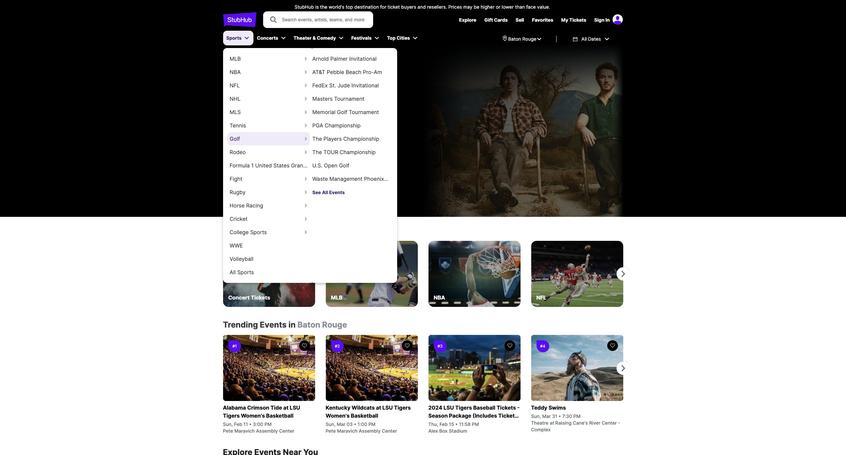 Task type: vqa. For each thing, say whether or not it's contained in the screenshot.
Army
no



Task type: locate. For each thing, give the bounding box(es) containing it.
lsu
[[290, 404, 300, 411], [383, 404, 393, 411], [444, 404, 454, 411]]

1 horizontal spatial women's
[[326, 412, 350, 419]]

2 pete from the left
[[326, 428, 336, 434]]

1 vertical spatial nba link
[[429, 241, 521, 307]]

assembly inside alabama crimson tide  at lsu tigers women's basketball sun, feb 11 • 3:00 pm pete maravich assembly center
[[256, 428, 278, 434]]

resellers.
[[427, 4, 447, 10]]

0 vertical spatial mlb link
[[227, 51, 310, 66]]

feb left the 11
[[234, 421, 242, 427]]

0 horizontal spatial mlb
[[230, 55, 241, 62]]

1 vertical spatial all
[[322, 189, 328, 195]]

0 horizontal spatial nfl link
[[227, 78, 310, 93]]

0 horizontal spatial events
[[260, 320, 287, 330]]

golf down the tour championship
[[339, 162, 349, 169]]

1 vertical spatial mar
[[337, 421, 346, 427]]

0 vertical spatial see
[[228, 139, 237, 145]]

pm inside kentucky wildcats  at lsu tigers women's basketball sun, mar 03 • 1:00 pm pete maravich assembly center
[[369, 421, 376, 427]]

kentucky wildcats  at lsu tigers women's basketball sun, mar 03 • 1:00 pm pete maravich assembly center
[[326, 404, 411, 434]]

assembly down 1:00
[[359, 428, 381, 434]]

championship down the memorial golf tournament
[[325, 122, 361, 129]]

1 horizontal spatial events
[[329, 189, 345, 195]]

favorites
[[532, 17, 553, 23]]

beach
[[346, 69, 362, 75]]

1 vertical spatial jonas
[[251, 121, 266, 128]]

at right tide
[[283, 404, 289, 411]]

1 horizontal spatial sun,
[[326, 421, 336, 427]]

pete down kentucky
[[326, 428, 336, 434]]

1 horizontal spatial feb
[[440, 421, 448, 427]]

maravich down 03
[[337, 428, 358, 434]]

jonas up miss
[[223, 93, 278, 115]]

0 horizontal spatial feb
[[234, 421, 242, 427]]

season
[[429, 412, 448, 419]]

0 vertical spatial for
[[380, 4, 386, 10]]

fight
[[230, 175, 242, 182]]

pm right 1:00
[[369, 421, 376, 427]]

championship for players
[[343, 135, 379, 142]]

2 vertical spatial championship
[[340, 149, 376, 155]]

- left teddy
[[517, 404, 520, 411]]

1 vertical spatial the
[[312, 149, 322, 155]]

- inside the 2024 lsu tigers baseball tickets - season package (includes tickets for all home games)
[[517, 404, 520, 411]]

prices
[[448, 4, 462, 10]]

tickets inside button
[[238, 139, 254, 145]]

championship
[[325, 122, 361, 129], [343, 135, 379, 142], [340, 149, 376, 155]]

0 horizontal spatial sun,
[[223, 421, 233, 427]]

seats
[[345, 121, 358, 128]]

nba
[[230, 69, 241, 75], [434, 294, 445, 301]]

tigers
[[394, 404, 411, 411], [455, 404, 472, 411], [223, 412, 240, 419]]

see tickets link
[[223, 134, 390, 150]]

tigers left 2024
[[394, 404, 411, 411]]

0 vertical spatial all
[[582, 36, 587, 42]]

palmer
[[330, 55, 348, 62]]

open down waste
[[312, 185, 326, 192]]

lsu right 'wildcats'
[[383, 404, 393, 411]]

the inside 'link'
[[312, 135, 322, 142]]

for left ticket
[[380, 4, 386, 10]]

invitational up pro-
[[349, 55, 377, 62]]

stubhub
[[295, 4, 314, 10]]

thu,
[[429, 421, 438, 427]]

1 basketball from the left
[[266, 412, 294, 419]]

all down volleyball
[[230, 269, 236, 276]]

tickets right my at the top
[[570, 17, 586, 23]]

1 lsu from the left
[[290, 404, 300, 411]]

1 the from the top
[[312, 135, 322, 142]]

see down waste
[[312, 189, 321, 195]]

all down waste
[[322, 189, 328, 195]]

women's down crimson
[[241, 412, 265, 419]]

sun, down alabama
[[223, 421, 233, 427]]

popular
[[223, 228, 248, 236]]

2 horizontal spatial sun,
[[531, 413, 541, 419]]

tigers down alabama
[[223, 412, 240, 419]]

tickets up rodeo
[[238, 139, 254, 145]]

raising
[[556, 420, 572, 426]]

0 vertical spatial mar
[[542, 413, 551, 419]]

the tour championship link
[[310, 144, 393, 160]]

home
[[444, 420, 460, 427]]

0 vertical spatial sports
[[226, 35, 242, 41]]

baton rouge
[[508, 36, 537, 42]]

top cities link
[[384, 31, 413, 45]]

snag
[[317, 121, 330, 128]]

0 vertical spatial the
[[312, 135, 322, 142]]

tickets right (includes
[[498, 412, 518, 419]]

women's inside alabama crimson tide  at lsu tigers women's basketball sun, feb 11 • 3:00 pm pete maravich assembly center
[[241, 412, 265, 419]]

lsu right tide
[[290, 404, 300, 411]]

sports down stubhub image
[[226, 35, 242, 41]]

center inside alabama crimson tide  at lsu tigers women's basketball sun, feb 11 • 3:00 pm pete maravich assembly center
[[279, 428, 294, 434]]

2 - jonas brothers image
[[248, 203, 254, 209]]

lsu inside the 2024 lsu tigers baseball tickets - season package (includes tickets for all home games)
[[444, 404, 454, 411]]

2 basketball from the left
[[351, 412, 378, 419]]

feb up box
[[440, 421, 448, 427]]

7:30
[[562, 413, 572, 419]]

tigers inside kentucky wildcats  at lsu tigers women's basketball sun, mar 03 • 1:00 pm pete maravich assembly center
[[394, 404, 411, 411]]

1 horizontal spatial -
[[618, 420, 620, 426]]

1 women's from the left
[[241, 412, 265, 419]]

1 horizontal spatial tigers
[[394, 404, 411, 411]]

0 horizontal spatial women's
[[241, 412, 265, 419]]

open inside 'link'
[[324, 162, 338, 169]]

sports up the wwe 'link'
[[250, 229, 267, 236]]

invitational down pro-
[[352, 82, 379, 89]]

1 horizontal spatial lsu
[[383, 404, 393, 411]]

management
[[330, 175, 363, 182]]

1 horizontal spatial see
[[312, 189, 321, 195]]

mar left 31
[[542, 413, 551, 419]]

1 maravich from the left
[[234, 428, 255, 434]]

festivals
[[351, 35, 372, 41]]

championship down today!
[[343, 135, 379, 142]]

at right 'wildcats'
[[376, 404, 381, 411]]

kentucky
[[326, 404, 351, 411]]

tennis link
[[227, 118, 310, 133]]

maravich down the 11
[[234, 428, 255, 434]]

0 horizontal spatial mar
[[337, 421, 346, 427]]

for
[[380, 4, 386, 10], [429, 420, 436, 427]]

#4
[[540, 344, 545, 349]]

sun, up theatre
[[531, 413, 541, 419]]

maravich inside kentucky wildcats  at lsu tigers women's basketball sun, mar 03 • 1:00 pm pete maravich assembly center
[[337, 428, 358, 434]]

0 horizontal spatial all
[[230, 269, 236, 276]]

the down pga
[[312, 135, 322, 142]]

basketball inside alabama crimson tide  at lsu tigers women's basketball sun, feb 11 • 3:00 pm pete maravich assembly center
[[266, 412, 294, 419]]

open
[[324, 162, 338, 169], [312, 185, 326, 192]]

3 lsu from the left
[[444, 404, 454, 411]]

am
[[374, 69, 382, 75]]

basketball down 'wildcats'
[[351, 412, 378, 419]]

pm right 3:00
[[265, 421, 272, 427]]

1 vertical spatial nfl link
[[531, 241, 623, 307]]

tigers up package
[[455, 404, 472, 411]]

sports for all sports
[[237, 269, 254, 276]]

rouge
[[523, 36, 537, 42]]

1 vertical spatial nba
[[434, 294, 445, 301]]

0 horizontal spatial center
[[279, 428, 294, 434]]

2 maravich from the left
[[337, 428, 358, 434]]

0 vertical spatial nfl
[[230, 82, 240, 89]]

brothers's
[[268, 121, 294, 128]]

0 horizontal spatial maravich
[[234, 428, 255, 434]]

at down 31
[[550, 420, 554, 426]]

top cities
[[387, 35, 410, 41]]

0 vertical spatial jonas
[[223, 93, 278, 115]]

racing
[[246, 202, 263, 209]]

0 vertical spatial mlb
[[230, 55, 241, 62]]

2 horizontal spatial center
[[602, 420, 617, 426]]

value.
[[537, 4, 550, 10]]

see all events
[[312, 189, 345, 195]]

all
[[582, 36, 587, 42], [322, 189, 328, 195], [230, 269, 236, 276]]

0 horizontal spatial assembly
[[256, 428, 278, 434]]

2 horizontal spatial tigers
[[455, 404, 472, 411]]

all left dates
[[582, 36, 587, 42]]

1 feb from the left
[[234, 421, 242, 427]]

pm up 'cane's'
[[574, 413, 581, 419]]

nfl
[[230, 82, 240, 89], [537, 294, 547, 301]]

be
[[474, 4, 480, 10]]

1 horizontal spatial center
[[382, 428, 397, 434]]

0 vertical spatial championship
[[325, 122, 361, 129]]

jonas right miss
[[251, 121, 266, 128]]

0 horizontal spatial pete
[[223, 428, 233, 434]]

• inside alabama crimson tide  at lsu tigers women's basketball sun, feb 11 • 3:00 pm pete maravich assembly center
[[249, 421, 252, 427]]

assembly down 3:00
[[256, 428, 278, 434]]

masters tournament link
[[310, 91, 393, 106]]

see for see all events
[[312, 189, 321, 195]]

dates
[[588, 36, 601, 42]]

golf up your
[[337, 109, 347, 115]]

don't miss jonas brothers's hits live. snag your seats today!
[[223, 121, 376, 128]]

pm right 11:58
[[472, 421, 479, 427]]

maravich
[[234, 428, 255, 434], [337, 428, 358, 434]]

1 horizontal spatial pete
[[326, 428, 336, 434]]

2 horizontal spatial lsu
[[444, 404, 454, 411]]

1 vertical spatial for
[[429, 420, 436, 427]]

championship up u.s. open golf 'link'
[[340, 149, 376, 155]]

women's down kentucky
[[326, 412, 350, 419]]

open right u.s.
[[324, 162, 338, 169]]

2 assembly from the left
[[359, 428, 381, 434]]

tournament up today!
[[349, 109, 379, 115]]

basketball inside kentucky wildcats  at lsu tigers women's basketball sun, mar 03 • 1:00 pm pete maravich assembly center
[[351, 412, 378, 419]]

u.s. open golf link
[[310, 158, 393, 173]]

the up u.s.
[[312, 149, 322, 155]]

trending
[[223, 320, 258, 330]]

cricket link
[[227, 211, 310, 227]]

mlb
[[230, 55, 241, 62], [331, 294, 343, 301]]

0 horizontal spatial -
[[517, 404, 520, 411]]

wwe
[[230, 242, 243, 249]]

all inside the see all events link
[[322, 189, 328, 195]]

all sports
[[230, 269, 254, 276]]

1 horizontal spatial mlb
[[331, 294, 343, 301]]

tide
[[271, 404, 282, 411]]

complex
[[531, 427, 551, 432]]

1 vertical spatial open
[[312, 185, 326, 192]]

women's
[[241, 412, 265, 419], [326, 412, 350, 419]]

1 horizontal spatial at
[[376, 404, 381, 411]]

top
[[387, 35, 396, 41]]

sports link
[[223, 31, 244, 45]]

0 vertical spatial open
[[324, 162, 338, 169]]

jonas
[[223, 93, 278, 115], [251, 121, 266, 128]]

crimson
[[247, 404, 269, 411]]

sports down volleyball
[[237, 269, 254, 276]]

see tickets button
[[223, 134, 260, 150]]

1 horizontal spatial for
[[429, 420, 436, 427]]

all for all dates
[[582, 36, 587, 42]]

1 vertical spatial mlb link
[[326, 241, 418, 307]]

your
[[332, 121, 343, 128]]

nba link
[[227, 64, 310, 80], [429, 241, 521, 307]]

all inside "all sports" "link"
[[230, 269, 236, 276]]

0 vertical spatial nfl link
[[227, 78, 310, 93]]

tigers inside the 2024 lsu tigers baseball tickets - season package (includes tickets for all home games)
[[455, 404, 472, 411]]

1 vertical spatial mlb
[[331, 294, 343, 301]]

1 horizontal spatial assembly
[[359, 428, 381, 434]]

1 vertical spatial tournament
[[349, 109, 379, 115]]

sun, inside teddy swims sun, mar 31 • 7:30 pm theatre at raising cane's river center - complex
[[531, 413, 541, 419]]

see inside button
[[228, 139, 237, 145]]

horse racing
[[230, 202, 263, 209]]

0 horizontal spatial see
[[228, 139, 237, 145]]

events left in
[[260, 320, 287, 330]]

pete down alabama
[[223, 428, 233, 434]]

volleyball link
[[227, 251, 310, 267]]

lsu up season
[[444, 404, 454, 411]]

alabama
[[223, 404, 246, 411]]

1 vertical spatial championship
[[343, 135, 379, 142]]

theater & comedy link
[[290, 31, 339, 45]]

1 assembly from the left
[[256, 428, 278, 434]]

mar inside teddy swims sun, mar 31 • 7:30 pm theatre at raising cane's river center - complex
[[542, 413, 551, 419]]

1 horizontal spatial nfl link
[[531, 241, 623, 307]]

• right the 15
[[455, 421, 458, 427]]

0 horizontal spatial mlb link
[[227, 51, 310, 66]]

0 vertical spatial nba link
[[227, 64, 310, 80]]

1 pete from the left
[[223, 428, 233, 434]]

2 feb from the left
[[440, 421, 448, 427]]

see up rodeo
[[228, 139, 237, 145]]

0 horizontal spatial basketball
[[266, 412, 294, 419]]

- right river
[[618, 420, 620, 426]]

2 horizontal spatial all
[[582, 36, 587, 42]]

2 lsu from the left
[[383, 404, 393, 411]]

jude
[[338, 82, 350, 89]]

1 horizontal spatial mar
[[542, 413, 551, 419]]

for inside the 2024 lsu tigers baseball tickets - season package (includes tickets for all home games)
[[429, 420, 436, 427]]

cane's
[[573, 420, 588, 426]]

1 horizontal spatial all
[[322, 189, 328, 195]]

1 vertical spatial -
[[618, 420, 620, 426]]

2 vertical spatial golf
[[339, 162, 349, 169]]

lower
[[502, 4, 514, 10]]

tickets for see tickets
[[238, 139, 254, 145]]

1 horizontal spatial nba
[[434, 294, 445, 301]]

basketball down tide
[[266, 412, 294, 419]]

1 vertical spatial nfl
[[537, 294, 547, 301]]

pm inside teddy swims sun, mar 31 • 7:30 pm theatre at raising cane's river center - complex
[[574, 413, 581, 419]]

at&t
[[312, 69, 325, 75]]

2 vertical spatial all
[[230, 269, 236, 276]]

sign in link
[[594, 17, 610, 23]]

1 vertical spatial see
[[312, 189, 321, 195]]

sports inside "link"
[[237, 269, 254, 276]]

1 vertical spatial sports
[[250, 229, 267, 236]]

see tickets
[[228, 139, 254, 145]]

tickets right 'concert'
[[251, 294, 270, 301]]

- inside teddy swims sun, mar 31 • 7:30 pm theatre at raising cane's river center - complex
[[618, 420, 620, 426]]

championship for tour
[[340, 149, 376, 155]]

lsu inside kentucky wildcats  at lsu tigers women's basketball sun, mar 03 • 1:00 pm pete maravich assembly center
[[383, 404, 393, 411]]

golf up rodeo
[[230, 135, 240, 142]]

the for the players championship
[[312, 135, 322, 142]]

0 horizontal spatial tigers
[[223, 412, 240, 419]]

0 horizontal spatial nba link
[[227, 64, 310, 80]]

0 horizontal spatial at
[[283, 404, 289, 411]]

sun, down kentucky
[[326, 421, 336, 427]]

center
[[602, 420, 617, 426], [279, 428, 294, 434], [382, 428, 397, 434]]

for up alex at the bottom right
[[429, 420, 436, 427]]

2 the from the top
[[312, 149, 322, 155]]

championship inside 'link'
[[343, 135, 379, 142]]

• right 03
[[354, 421, 356, 427]]

2 vertical spatial sports
[[237, 269, 254, 276]]

concert tickets link
[[223, 241, 315, 307]]

pm
[[574, 413, 581, 419], [265, 421, 272, 427], [369, 421, 376, 427], [472, 421, 479, 427]]

grand
[[291, 162, 307, 169]]

the players championship link
[[310, 131, 393, 146]]

baseball
[[473, 404, 496, 411]]

don't
[[223, 121, 236, 128]]

1 horizontal spatial nfl
[[537, 294, 547, 301]]

0 vertical spatial nba
[[230, 69, 241, 75]]

2 horizontal spatial at
[[550, 420, 554, 426]]

tournament up memorial golf tournament link
[[334, 95, 364, 102]]

0 vertical spatial -
[[517, 404, 520, 411]]

1 horizontal spatial mlb link
[[326, 241, 418, 307]]

0 horizontal spatial lsu
[[290, 404, 300, 411]]

• right 31
[[559, 413, 561, 419]]

events down management
[[329, 189, 345, 195]]

assembly
[[256, 428, 278, 434], [359, 428, 381, 434]]

the
[[312, 135, 322, 142], [312, 149, 322, 155]]

1 horizontal spatial maravich
[[337, 428, 358, 434]]

2 women's from the left
[[326, 412, 350, 419]]

0 vertical spatial golf
[[337, 109, 347, 115]]

• right the 11
[[249, 421, 252, 427]]

mar left 03
[[337, 421, 346, 427]]

1 horizontal spatial basketball
[[351, 412, 378, 419]]

at inside teddy swims sun, mar 31 • 7:30 pm theatre at raising cane's river center - complex
[[550, 420, 554, 426]]

comedy
[[317, 35, 336, 41]]

mlb link
[[227, 51, 310, 66], [326, 241, 418, 307]]

see all events link
[[310, 185, 393, 198]]



Task type: describe. For each thing, give the bounding box(es) containing it.
tour
[[324, 149, 338, 155]]

mar inside kentucky wildcats  at lsu tigers women's basketball sun, mar 03 • 1:00 pm pete maravich assembly center
[[337, 421, 346, 427]]

all
[[437, 420, 443, 427]]

college sports
[[230, 229, 267, 236]]

teddy
[[531, 404, 547, 411]]

03
[[347, 421, 353, 427]]

sun, inside alabama crimson tide  at lsu tigers women's basketball sun, feb 11 • 3:00 pm pete maravich assembly center
[[223, 421, 233, 427]]

theater & comedy
[[294, 35, 336, 41]]

memorial
[[312, 109, 336, 115]]

cards
[[494, 17, 508, 23]]

gift cards
[[485, 17, 508, 23]]

waste management phoenix open link
[[310, 171, 393, 192]]

in
[[289, 320, 296, 330]]

open inside waste management phoenix open
[[312, 185, 326, 192]]

miss
[[238, 121, 250, 128]]

concert
[[228, 294, 250, 301]]

&
[[313, 35, 316, 41]]

pete inside alabama crimson tide  at lsu tigers women's basketball sun, feb 11 • 3:00 pm pete maravich assembly center
[[223, 428, 233, 434]]

11
[[244, 421, 248, 427]]

college
[[230, 229, 249, 236]]

may
[[463, 4, 473, 10]]

college sports link
[[227, 225, 310, 240]]

theater
[[294, 35, 312, 41]]

1 vertical spatial events
[[260, 320, 287, 330]]

thu, feb 15 • 11:58 pm alex box stadium
[[429, 421, 479, 434]]

15
[[449, 421, 454, 427]]

my
[[561, 17, 568, 23]]

2024 lsu tigers baseball tickets - season package (includes tickets for all home games)
[[429, 404, 520, 427]]

the for the tour championship
[[312, 149, 322, 155]]

world's
[[329, 4, 345, 10]]

feb inside thu, feb 15 • 11:58 pm alex box stadium
[[440, 421, 448, 427]]

package
[[449, 412, 472, 419]]

pga
[[312, 122, 323, 129]]

lsu inside alabama crimson tide  at lsu tigers women's basketball sun, feb 11 • 3:00 pm pete maravich assembly center
[[290, 404, 300, 411]]

formula 1 united states grand prix
[[230, 162, 307, 179]]

• inside kentucky wildcats  at lsu tigers women's basketball sun, mar 03 • 1:00 pm pete maravich assembly center
[[354, 421, 356, 427]]

higher
[[481, 4, 495, 10]]

face
[[526, 4, 536, 10]]

players
[[324, 135, 342, 142]]

0 horizontal spatial nba
[[230, 69, 241, 75]]

sign
[[594, 17, 605, 23]]

gift
[[485, 17, 493, 23]]

masters tournament
[[312, 95, 364, 102]]

all dates
[[582, 36, 601, 42]]

volleyball
[[230, 256, 254, 262]]

sell
[[516, 17, 524, 23]]

wwe link
[[227, 238, 310, 253]]

golf link
[[227, 131, 310, 146]]

baton rouge button
[[490, 31, 554, 47]]

31
[[552, 413, 557, 419]]

pm inside alabama crimson tide  at lsu tigers women's basketball sun, feb 11 • 3:00 pm pete maravich assembly center
[[265, 421, 272, 427]]

Search events, artists, teams, and more field
[[281, 16, 367, 23]]

#2
[[335, 344, 340, 349]]

0 horizontal spatial nfl
[[230, 82, 240, 89]]

live.
[[306, 121, 316, 128]]

1 horizontal spatial nba link
[[429, 241, 521, 307]]

trending events in
[[223, 320, 296, 330]]

tigers inside alabama crimson tide  at lsu tigers women's basketball sun, feb 11 • 3:00 pm pete maravich assembly center
[[223, 412, 240, 419]]

feb inside alabama crimson tide  at lsu tigers women's basketball sun, feb 11 • 3:00 pm pete maravich assembly center
[[234, 421, 242, 427]]

0 horizontal spatial for
[[380, 4, 386, 10]]

all for all sports
[[230, 269, 236, 276]]

arnold palmer invitational
[[312, 55, 377, 62]]

states
[[273, 162, 290, 169]]

teddy swims sun, mar 31 • 7:30 pm theatre at raising cane's river center - complex
[[531, 404, 620, 432]]

sun, inside kentucky wildcats  at lsu tigers women's basketball sun, mar 03 • 1:00 pm pete maravich assembly center
[[326, 421, 336, 427]]

concerts link
[[254, 31, 281, 45]]

all sports link
[[227, 265, 310, 280]]

#3
[[438, 344, 443, 349]]

u.s.
[[312, 162, 323, 169]]

1 vertical spatial golf
[[230, 135, 240, 142]]

mls
[[230, 109, 241, 115]]

sports for college sports
[[250, 229, 267, 236]]

swims
[[549, 404, 566, 411]]

0 vertical spatial invitational
[[349, 55, 377, 62]]

fedex st. jude invitational link
[[310, 78, 393, 93]]

alex
[[429, 428, 438, 434]]

center inside kentucky wildcats  at lsu tigers women's basketball sun, mar 03 • 1:00 pm pete maravich assembly center
[[382, 428, 397, 434]]

1 vertical spatial invitational
[[352, 82, 379, 89]]

my tickets link
[[561, 17, 586, 23]]

or
[[496, 4, 501, 10]]

pm inside thu, feb 15 • 11:58 pm alex box stadium
[[472, 421, 479, 427]]

at inside kentucky wildcats  at lsu tigers women's basketball sun, mar 03 • 1:00 pm pete maravich assembly center
[[376, 404, 381, 411]]

maravich inside alabama crimson tide  at lsu tigers women's basketball sun, feb 11 • 3:00 pm pete maravich assembly center
[[234, 428, 255, 434]]

memorial golf tournament
[[312, 109, 379, 115]]

pga championship
[[312, 122, 361, 129]]

games)
[[461, 420, 481, 427]]

the
[[320, 4, 328, 10]]

(includes
[[473, 412, 497, 419]]

pga championship link
[[310, 118, 393, 133]]

tickets for my tickets
[[570, 17, 586, 23]]

golf inside 'link'
[[339, 162, 349, 169]]

fedex st. jude invitational
[[312, 82, 379, 89]]

0 vertical spatial events
[[329, 189, 345, 195]]

#1
[[232, 344, 237, 349]]

sports inside 'link'
[[226, 35, 242, 41]]

fight link
[[227, 171, 310, 186]]

prix
[[230, 172, 239, 179]]

concerts
[[257, 35, 278, 41]]

center inside teddy swims sun, mar 31 • 7:30 pm theatre at raising cane's river center - complex
[[602, 420, 617, 426]]

at&t pebble beach pro-am link
[[310, 64, 393, 80]]

brothers
[[282, 93, 362, 115]]

11:58
[[459, 421, 471, 427]]

• inside thu, feb 15 • 11:58 pm alex box stadium
[[455, 421, 458, 427]]

in
[[606, 17, 610, 23]]

explore link
[[459, 17, 477, 23]]

the tour championship
[[312, 149, 376, 155]]

jonas brothers
[[223, 93, 362, 115]]

at inside alabama crimson tide  at lsu tigers women's basketball sun, feb 11 • 3:00 pm pete maravich assembly center
[[283, 404, 289, 411]]

tickets right 'baseball'
[[497, 404, 516, 411]]

women's inside kentucky wildcats  at lsu tigers women's basketball sun, mar 03 • 1:00 pm pete maravich assembly center
[[326, 412, 350, 419]]

assembly inside kentucky wildcats  at lsu tigers women's basketball sun, mar 03 • 1:00 pm pete maravich assembly center
[[359, 428, 381, 434]]

tickets for concert tickets
[[251, 294, 270, 301]]

pete inside kentucky wildcats  at lsu tigers women's basketball sun, mar 03 • 1:00 pm pete maravich assembly center
[[326, 428, 336, 434]]

stubhub image
[[223, 11, 256, 28]]

top
[[346, 4, 353, 10]]

cities
[[397, 35, 410, 41]]

horse racing link
[[227, 198, 310, 213]]

is
[[315, 4, 319, 10]]

• inside teddy swims sun, mar 31 • 7:30 pm theatre at raising cane's river center - complex
[[559, 413, 561, 419]]

masters
[[312, 95, 333, 102]]

0 vertical spatial tournament
[[334, 95, 364, 102]]

see for see tickets
[[228, 139, 237, 145]]



